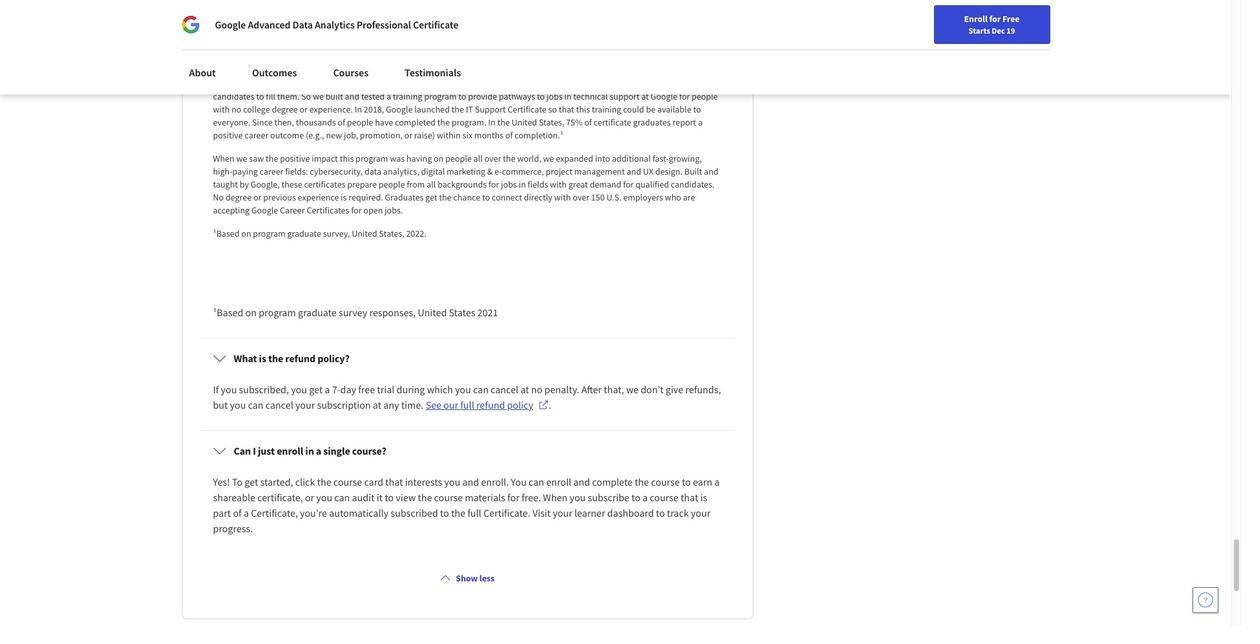 Task type: describe. For each thing, give the bounding box(es) containing it.
candidates.
[[671, 178, 715, 190]]

graduate for survey,
[[287, 228, 321, 239]]

1 had from the left
[[242, 78, 256, 89]]

ux
[[643, 166, 654, 177]]

the down interests
[[418, 491, 432, 504]]

for inside the enroll for free starts dec 19
[[990, 13, 1001, 25]]

that up track
[[681, 491, 699, 504]]

great
[[569, 178, 588, 190]]

google had long faced an issue that many other companies also contend with: we had open it support roles, but not enough qualified candidates to fill them. so we built and tested a training program to provide pathways to jobs in technical support at google for people with no college degree or experience. in 2018, google launched the it support certificate so that this training could be available to everyone. since then, thousands of people have completed the program. in the united states, 75% of certificate graduates report a positive career outcome (e.g., new job, promotion, or raise) within six months of completion.¹
[[213, 78, 720, 141]]

report
[[673, 116, 697, 128]]

yes! to get started, click the course card that interests you and enroll. you can enroll and complete the course to earn a shareable certificate, or you can audit it to view the course materials for free. when you subscribe to a course that is part of a certificate, you're automatically subscribed to the full certificate. visit your learner dashboard to track your progress.
[[213, 475, 722, 535]]

1 horizontal spatial your
[[553, 506, 573, 519]]

that right so
[[559, 103, 575, 115]]

connect
[[492, 191, 522, 203]]

you right interests
[[445, 475, 461, 488]]

0 vertical spatial in
[[355, 103, 362, 115]]

full inside yes! to get started, click the course card that interests you and enroll. you can enroll and complete the course to earn a shareable certificate, or you can audit it to view the course materials for free. when you subscribe to a course that is part of a certificate, you're automatically subscribed to the full certificate. visit your learner dashboard to track your progress.
[[468, 506, 482, 519]]

get inside when we saw the positive impact this program was having on people all over the world, we expanded into additional fast-growing, high-paying career fields: cybersecurity, data analytics, digital marketing & e-commerce, project management and ux design. built and taught by google, these certificates prepare people from all backgrounds for jobs in fields with great demand for qualified candidates. no degree or previous experience is required. graduates get the chance to connect directly with over 150 u.s. employers who are accepting google career certificates for open jobs.
[[426, 191, 438, 203]]

google,
[[251, 178, 280, 190]]

jobs inside google had long faced an issue that many other companies also contend with: we had open it support roles, but not enough qualified candidates to fill them. so we built and tested a training program to provide pathways to jobs in technical support at google for people with no college degree or experience. in 2018, google launched the it support certificate so that this training could be available to everyone. since then, thousands of people have completed the program. in the united states, 75% of certificate graduates report a positive career outcome (e.g., new job, promotion, or raise) within six months of completion.¹
[[547, 91, 563, 102]]

certificates
[[304, 178, 346, 190]]

1 horizontal spatial support
[[610, 91, 640, 102]]

why did google create this program?
[[234, 47, 398, 60]]

did
[[255, 47, 270, 60]]

saw
[[249, 153, 264, 164]]

0 horizontal spatial all
[[427, 178, 436, 190]]

shareable
[[213, 491, 255, 504]]

interests
[[405, 475, 443, 488]]

a right earn
[[715, 475, 720, 488]]

to right subscribed on the bottom left of page
[[440, 506, 449, 519]]

you down subscribed,
[[230, 398, 246, 411]]

digital
[[421, 166, 445, 177]]

show
[[456, 572, 478, 584]]

raise)
[[414, 129, 435, 141]]

2 had from the left
[[521, 78, 536, 89]]

1 horizontal spatial united
[[418, 306, 447, 319]]

experience.
[[310, 103, 353, 115]]

help center image
[[1199, 592, 1214, 608]]

of right months
[[506, 129, 513, 141]]

and left the complete
[[574, 475, 590, 488]]

1 vertical spatial at
[[521, 383, 529, 396]]

that up built
[[331, 78, 347, 89]]

0 horizontal spatial states,
[[379, 228, 405, 239]]

automatically
[[329, 506, 389, 519]]

technical
[[574, 91, 608, 102]]

enroll inside yes! to get started, click the course card that interests you and enroll. you can enroll and complete the course to earn a shareable certificate, or you can audit it to view the course materials for free. when you subscribe to a course that is part of a certificate, you're automatically subscribed to the full certificate. visit your learner dashboard to track your progress.
[[547, 475, 572, 488]]

learner
[[575, 506, 606, 519]]

who
[[665, 191, 682, 203]]

for down required.
[[351, 204, 362, 216]]

1 vertical spatial training
[[592, 103, 622, 115]]

in inside google had long faced an issue that many other companies also contend with: we had open it support roles, but not enough qualified candidates to fill them. so we built and tested a training program to provide pathways to jobs in technical support at google for people with no college degree or experience. in 2018, google launched the it support certificate so that this training could be available to everyone. since then, thousands of people have completed the program. in the united states, 75% of certificate graduates report a positive career outcome (e.g., new job, promotion, or raise) within six months of completion.¹
[[565, 91, 572, 102]]

when we saw the positive impact this program was having on people all over the world, we expanded into additional fast-growing, high-paying career fields: cybersecurity, data analytics, digital marketing & e-commerce, project management and ux design. built and taught by google, these certificates prepare people from all backgrounds for jobs in fields with great demand for qualified candidates. no degree or previous experience is required. graduates get the chance to connect directly with over 150 u.s. employers who are accepting google career certificates for open jobs.
[[213, 153, 721, 216]]

the down the materials
[[451, 506, 466, 519]]

and inside google had long faced an issue that many other companies also contend with: we had open it support roles, but not enough qualified candidates to fill them. so we built and tested a training program to provide pathways to jobs in technical support at google for people with no college degree or experience. in 2018, google launched the it support certificate so that this training could be available to everyone. since then, thousands of people have completed the program. in the united states, 75% of certificate graduates report a positive career outcome (e.g., new job, promotion, or raise) within six months of completion.¹
[[345, 91, 360, 102]]

subscribe
[[588, 491, 630, 504]]

1 vertical spatial cancel
[[266, 398, 293, 411]]

for up employers
[[624, 178, 634, 190]]

having
[[407, 153, 432, 164]]

2022.
[[406, 228, 427, 239]]

can left "audit"
[[335, 491, 350, 504]]

google image
[[181, 16, 200, 34]]

taught
[[213, 178, 238, 190]]

fill
[[266, 91, 276, 102]]

college
[[243, 103, 270, 115]]

150
[[592, 191, 605, 203]]

completion.¹
[[515, 129, 564, 141]]

you up our
[[455, 383, 471, 396]]

1 vertical spatial united
[[352, 228, 377, 239]]

directly
[[524, 191, 553, 203]]

after
[[582, 383, 602, 396]]

get inside if you subscribed, you get a 7-day free trial during which you can cancel at no penalty. after that, we don't give refunds, but you can cancel your subscription at any time.
[[309, 383, 323, 396]]

you down the what is the refund policy?
[[291, 383, 307, 396]]

to left track
[[656, 506, 665, 519]]

certificate
[[594, 116, 632, 128]]

enough
[[652, 78, 681, 89]]

course?
[[352, 444, 387, 457]]

cybersecurity,
[[310, 166, 363, 177]]

previous
[[263, 191, 296, 203]]

career
[[280, 204, 305, 216]]

0 vertical spatial support
[[568, 78, 598, 89]]

qualified inside google had long faced an issue that many other companies also contend with: we had open it support roles, but not enough qualified candidates to fill them. so we built and tested a training program to provide pathways to jobs in technical support at google for people with no college degree or experience. in 2018, google launched the it support certificate so that this training could be available to everyone. since then, thousands of people have completed the program. in the united states, 75% of certificate graduates report a positive career outcome (e.g., new job, promotion, or raise) within six months of completion.¹
[[682, 78, 716, 89]]

or down so
[[300, 103, 308, 115]]

our
[[444, 398, 459, 411]]

a right report
[[698, 116, 703, 128]]

free.
[[522, 491, 541, 504]]

roles,
[[600, 78, 621, 89]]

positive inside google had long faced an issue that many other companies also contend with: we had open it support roles, but not enough qualified candidates to fill them. so we built and tested a training program to provide pathways to jobs in technical support at google for people with no college degree or experience. in 2018, google launched the it support certificate so that this training could be available to everyone. since then, thousands of people have completed the program. in the united states, 75% of certificate graduates report a positive career outcome (e.g., new job, promotion, or raise) within six months of completion.¹
[[213, 129, 243, 141]]

1 vertical spatial over
[[573, 191, 590, 203]]

refund for policy
[[477, 398, 505, 411]]

contend
[[454, 78, 485, 89]]

to right it
[[385, 491, 394, 504]]

what is the refund policy?
[[234, 352, 350, 365]]

was
[[390, 153, 405, 164]]

a down 'shareable'
[[244, 506, 249, 519]]

you up learner
[[570, 491, 586, 504]]

program down career
[[253, 228, 286, 239]]

to left earn
[[682, 475, 691, 488]]

¹based for ¹based on program graduate survey, united states, 2022.
[[213, 228, 240, 239]]

people up report
[[692, 91, 718, 102]]

no inside if you subscribed, you get a 7-day free trial during which you can cancel at no penalty. after that, we don't give refunds, but you can cancel your subscription at any time.
[[531, 383, 543, 396]]

management
[[575, 166, 625, 177]]

that up view
[[386, 475, 403, 488]]

subscribed,
[[239, 383, 289, 396]]

0 horizontal spatial at
[[373, 398, 382, 411]]

the right saw
[[266, 153, 278, 164]]

google down enough
[[651, 91, 678, 102]]

progress.
[[213, 522, 253, 535]]

google up candidates
[[213, 78, 240, 89]]

to up report
[[694, 103, 701, 115]]

dashboard
[[608, 506, 654, 519]]

have
[[375, 116, 393, 128]]

positive inside when we saw the positive impact this program was having on people all over the world, we expanded into additional fast-growing, high-paying career fields: cybersecurity, data analytics, digital marketing & e-commerce, project management and ux design. built and taught by google, these certificates prepare people from all backgrounds for jobs in fields with great demand for qualified candidates. no degree or previous experience is required. graduates get the chance to connect directly with over 150 u.s. employers who are accepting google career certificates for open jobs.
[[280, 153, 310, 164]]

can up see our full refund policy
[[473, 383, 489, 396]]

0 vertical spatial training
[[393, 91, 423, 102]]

marketing
[[447, 166, 486, 177]]

visit
[[533, 506, 551, 519]]

candidates
[[213, 91, 255, 102]]

to down contend
[[459, 91, 467, 102]]

the up program.
[[452, 103, 464, 115]]

high-
[[213, 166, 233, 177]]

time.
[[401, 398, 424, 411]]

united inside google had long faced an issue that many other companies also contend with: we had open it support roles, but not enough qualified candidates to fill them. so we built and tested a training program to provide pathways to jobs in technical support at google for people with no college degree or experience. in 2018, google launched the it support certificate so that this training could be available to everyone. since then, thousands of people have completed the program. in the united states, 75% of certificate graduates report a positive career outcome (e.g., new job, promotion, or raise) within six months of completion.¹
[[512, 116, 537, 128]]

advanced
[[248, 18, 291, 31]]

on for ¹based on program graduate survey, united states, 2022.
[[241, 228, 251, 239]]

is inside when we saw the positive impact this program was having on people all over the world, we expanded into additional fast-growing, high-paying career fields: cybersecurity, data analytics, digital marketing & e-commerce, project management and ux design. built and taught by google, these certificates prepare people from all backgrounds for jobs in fields with great demand for qualified candidates. no degree or previous experience is required. graduates get the chance to connect directly with over 150 u.s. employers who are accepting google career certificates for open jobs.
[[341, 191, 347, 203]]

issue
[[310, 78, 329, 89]]

i
[[253, 444, 256, 457]]

expanded
[[556, 153, 594, 164]]

you up you're
[[316, 491, 333, 504]]

outcome
[[270, 129, 304, 141]]

we inside if you subscribed, you get a 7-day free trial during which you can cancel at no penalty. after that, we don't give refunds, but you can cancel your subscription at any time.
[[627, 383, 639, 396]]

is inside yes! to get started, click the course card that interests you and enroll. you can enroll and complete the course to earn a shareable certificate, or you can audit it to view the course materials for free. when you subscribe to a course that is part of a certificate, you're automatically subscribed to the full certificate. visit your learner dashboard to track your progress.
[[701, 491, 708, 504]]

the right click at bottom
[[317, 475, 332, 488]]

courses link
[[326, 58, 376, 87]]

2 horizontal spatial your
[[691, 506, 711, 519]]

a down other
[[387, 91, 391, 102]]

for down &
[[489, 178, 499, 190]]

for inside yes! to get started, click the course card that interests you and enroll. you can enroll and complete the course to earn a shareable certificate, or you can audit it to view the course materials for free. when you subscribe to a course that is part of a certificate, you're automatically subscribed to the full certificate. visit your learner dashboard to track your progress.
[[508, 491, 520, 504]]

subscribed
[[391, 506, 438, 519]]

1 vertical spatial it
[[466, 103, 473, 115]]

for inside google had long faced an issue that many other companies also contend with: we had open it support roles, but not enough qualified candidates to fill them. so we built and tested a training program to provide pathways to jobs in technical support at google for people with no college degree or experience. in 2018, google launched the it support certificate so that this training could be available to everyone. since then, thousands of people have completed the program. in the united states, 75% of certificate graduates report a positive career outcome (e.g., new job, promotion, or raise) within six months of completion.¹
[[680, 91, 690, 102]]

it
[[377, 491, 383, 504]]

can down subscribed,
[[248, 398, 264, 411]]

free
[[358, 383, 375, 396]]

a up dashboard
[[643, 491, 648, 504]]

the right the complete
[[635, 475, 649, 488]]

program inside google had long faced an issue that many other companies also contend with: we had open it support roles, but not enough qualified candidates to fill them. so we built and tested a training program to provide pathways to jobs in technical support at google for people with no college degree or experience. in 2018, google launched the it support certificate so that this training could be available to everyone. since then, thousands of people have completed the program. in the united states, 75% of certificate graduates report a positive career outcome (e.g., new job, promotion, or raise) within six months of completion.¹
[[424, 91, 457, 102]]

at inside google had long faced an issue that many other companies also contend with: we had open it support roles, but not enough qualified candidates to fill them. so we built and tested a training program to provide pathways to jobs in technical support at google for people with no college degree or experience. in 2018, google launched the it support certificate so that this training could be available to everyone. since then, thousands of people have completed the program. in the united states, 75% of certificate graduates report a positive career outcome (e.g., new job, promotion, or raise) within six months of completion.¹
[[642, 91, 649, 102]]

program up the what is the refund policy?
[[259, 306, 296, 319]]

certificate,
[[258, 491, 303, 504]]

graduates
[[634, 116, 671, 128]]

to right the pathways
[[537, 91, 545, 102]]

19
[[1007, 25, 1016, 36]]

1 horizontal spatial all
[[474, 153, 483, 164]]

of right 75% at top
[[585, 116, 592, 128]]

people up marketing
[[446, 153, 472, 164]]

.
[[549, 398, 552, 411]]

from
[[407, 178, 425, 190]]

backgrounds
[[438, 178, 487, 190]]

7-
[[332, 383, 341, 396]]

0 vertical spatial cancel
[[491, 383, 519, 396]]

google up have
[[386, 103, 413, 115]]

data
[[365, 166, 382, 177]]

when inside when we saw the positive impact this program was having on people all over the world, we expanded into additional fast-growing, high-paying career fields: cybersecurity, data analytics, digital marketing & e-commerce, project management and ux design. built and taught by google, these certificates prepare people from all backgrounds for jobs in fields with great demand for qualified candidates. no degree or previous experience is required. graduates get the chance to connect directly with over 150 u.s. employers who are accepting google career certificates for open jobs.
[[213, 153, 235, 164]]

degree inside google had long faced an issue that many other companies also contend with: we had open it support roles, but not enough qualified candidates to fill them. so we built and tested a training program to provide pathways to jobs in technical support at google for people with no college degree or experience. in 2018, google launched the it support certificate so that this training could be available to everyone. since then, thousands of people have completed the program. in the united states, 75% of certificate graduates report a positive career outcome (e.g., new job, promotion, or raise) within six months of completion.¹
[[272, 103, 298, 115]]

create
[[305, 47, 334, 60]]

built
[[685, 166, 703, 177]]

google up why
[[215, 18, 246, 31]]

paying
[[233, 166, 258, 177]]

to up dashboard
[[632, 491, 641, 504]]

graduate for survey
[[298, 306, 337, 319]]

degree inside when we saw the positive impact this program was having on people all over the world, we expanded into additional fast-growing, high-paying career fields: cybersecurity, data analytics, digital marketing & e-commerce, project management and ux design. built and taught by google, these certificates prepare people from all backgrounds for jobs in fields with great demand for qualified candidates. no degree or previous experience is required. graduates get the chance to connect directly with over 150 u.s. employers who are accepting google career certificates for open jobs.
[[226, 191, 252, 203]]

what
[[234, 352, 257, 365]]

(e.g.,
[[306, 129, 324, 141]]

this inside when we saw the positive impact this program was having on people all over the world, we expanded into additional fast-growing, high-paying career fields: cybersecurity, data analytics, digital marketing & e-commerce, project management and ux design. built and taught by google, these certificates prepare people from all backgrounds for jobs in fields with great demand for qualified candidates. no degree or previous experience is required. graduates get the chance to connect directly with over 150 u.s. employers who are accepting google career certificates for open jobs.
[[340, 153, 354, 164]]

people up "job,"
[[347, 116, 373, 128]]

accepting
[[213, 204, 250, 216]]

your inside if you subscribed, you get a 7-day free trial during which you can cancel at no penalty. after that, we don't give refunds, but you can cancel your subscription at any time.
[[296, 398, 315, 411]]



Task type: vqa. For each thing, say whether or not it's contained in the screenshot.
Networks
no



Task type: locate. For each thing, give the bounding box(es) containing it.
training up "certificate"
[[592, 103, 622, 115]]

new
[[326, 129, 342, 141]]

¹based on program graduate survey, united states, 2022.
[[213, 228, 427, 239]]

are
[[683, 191, 696, 203]]

promotion,
[[360, 129, 403, 141]]

outcomes
[[252, 66, 297, 79]]

commerce,
[[502, 166, 544, 177]]

graduate left survey
[[298, 306, 337, 319]]

impact
[[312, 153, 338, 164]]

1 horizontal spatial jobs
[[547, 91, 563, 102]]

¹based up what
[[213, 306, 243, 319]]

a inside dropdown button
[[316, 444, 322, 457]]

tested
[[361, 91, 385, 102]]

no down candidates
[[232, 103, 242, 115]]

1 horizontal spatial degree
[[272, 103, 298, 115]]

responses,
[[370, 306, 416, 319]]

1 vertical spatial certificate
[[508, 103, 547, 115]]

0 vertical spatial jobs
[[547, 91, 563, 102]]

1 vertical spatial degree
[[226, 191, 252, 203]]

thousands
[[296, 116, 336, 128]]

¹based down accepting
[[213, 228, 240, 239]]

your right visit
[[553, 506, 573, 519]]

over
[[485, 153, 501, 164], [573, 191, 590, 203]]

everyone.
[[213, 116, 251, 128]]

career inside google had long faced an issue that many other companies also contend with: we had open it support roles, but not enough qualified candidates to fill them. so we built and tested a training program to provide pathways to jobs in technical support at google for people with no college degree or experience. in 2018, google launched the it support certificate so that this training could be available to everyone. since then, thousands of people have completed the program. in the united states, 75% of certificate graduates report a positive career outcome (e.g., new job, promotion, or raise) within six months of completion.¹
[[245, 129, 269, 141]]

0 horizontal spatial positive
[[213, 129, 243, 141]]

job,
[[344, 129, 358, 141]]

on for ¹based on program graduate survey responses, united states 2021
[[246, 306, 257, 319]]

0 vertical spatial certificate
[[413, 18, 459, 31]]

view
[[396, 491, 416, 504]]

1 horizontal spatial at
[[521, 383, 529, 396]]

0 horizontal spatial no
[[232, 103, 242, 115]]

can i just enroll in a single course?
[[234, 444, 387, 457]]

this inside google had long faced an issue that many other companies also contend with: we had open it support roles, but not enough qualified candidates to fill them. so we built and tested a training program to provide pathways to jobs in technical support at google for people with no college degree or experience. in 2018, google launched the it support certificate so that this training could be available to everyone. since then, thousands of people have completed the program. in the united states, 75% of certificate graduates report a positive career outcome (e.g., new job, promotion, or raise) within six months of completion.¹
[[576, 103, 590, 115]]

you
[[511, 475, 527, 488]]

cancel down subscribed,
[[266, 398, 293, 411]]

1 vertical spatial full
[[468, 506, 482, 519]]

1 horizontal spatial open
[[538, 78, 557, 89]]

enroll.
[[481, 475, 509, 488]]

prepare
[[347, 178, 377, 190]]

certificate down the pathways
[[508, 103, 547, 115]]

in down support
[[488, 116, 496, 128]]

policy
[[507, 398, 534, 411]]

0 horizontal spatial qualified
[[636, 178, 669, 190]]

1 vertical spatial is
[[259, 352, 266, 365]]

card
[[364, 475, 384, 488]]

we inside google had long faced an issue that many other companies also contend with: we had open it support roles, but not enough qualified candidates to fill them. so we built and tested a training program to provide pathways to jobs in technical support at google for people with no college degree or experience. in 2018, google launched the it support certificate so that this training could be available to everyone. since then, thousands of people have completed the program. in the united states, 75% of certificate graduates report a positive career outcome (e.g., new job, promotion, or raise) within six months of completion.¹
[[313, 91, 324, 102]]

0 horizontal spatial jobs
[[501, 178, 517, 190]]

when
[[213, 153, 235, 164], [543, 491, 568, 504]]

2 vertical spatial on
[[246, 306, 257, 319]]

the down backgrounds at top left
[[439, 191, 452, 203]]

your left subscription
[[296, 398, 315, 411]]

1 vertical spatial in
[[488, 116, 496, 128]]

in left 'single' in the bottom of the page
[[305, 444, 314, 457]]

0 vertical spatial this
[[336, 47, 353, 60]]

None search field
[[184, 8, 495, 34]]

for down you
[[508, 491, 520, 504]]

at down 'not'
[[642, 91, 649, 102]]

google advanced data analytics professional certificate
[[215, 18, 459, 31]]

states, inside google had long faced an issue that many other companies also contend with: we had open it support roles, but not enough qualified candidates to fill them. so we built and tested a training program to provide pathways to jobs in technical support at google for people with no college degree or experience. in 2018, google launched the it support certificate so that this training could be available to everyone. since then, thousands of people have completed the program. in the united states, 75% of certificate graduates report a positive career outcome (e.g., new job, promotion, or raise) within six months of completion.¹
[[539, 116, 565, 128]]

you right if
[[221, 383, 237, 396]]

1 vertical spatial qualified
[[636, 178, 669, 190]]

on inside when we saw the positive impact this program was having on people all over the world, we expanded into additional fast-growing, high-paying career fields: cybersecurity, data analytics, digital marketing & e-commerce, project management and ux design. built and taught by google, these certificates prepare people from all backgrounds for jobs in fields with great demand for qualified candidates. no degree or previous experience is required. graduates get the chance to connect directly with over 150 u.s. employers who are accepting google career certificates for open jobs.
[[434, 153, 444, 164]]

in
[[565, 91, 572, 102], [519, 178, 526, 190], [305, 444, 314, 457]]

positive down everyone.
[[213, 129, 243, 141]]

open inside google had long faced an issue that many other companies also contend with: we had open it support roles, but not enough qualified candidates to fill them. so we built and tested a training program to provide pathways to jobs in technical support at google for people with no college degree or experience. in 2018, google launched the it support certificate so that this training could be available to everyone. since then, thousands of people have completed the program. in the united states, 75% of certificate graduates report a positive career outcome (e.g., new job, promotion, or raise) within six months of completion.¹
[[538, 78, 557, 89]]

0 vertical spatial but
[[622, 78, 635, 89]]

see
[[426, 398, 442, 411]]

0 vertical spatial over
[[485, 153, 501, 164]]

and down additional
[[627, 166, 642, 177]]

could
[[623, 103, 645, 115]]

program
[[424, 91, 457, 102], [356, 153, 388, 164], [253, 228, 286, 239], [259, 306, 296, 319]]

1 horizontal spatial certificate
[[508, 103, 547, 115]]

1 vertical spatial but
[[213, 398, 228, 411]]

testimonials link
[[397, 58, 469, 87]]

is inside "dropdown button"
[[259, 352, 266, 365]]

0 horizontal spatial when
[[213, 153, 235, 164]]

if you subscribed, you get a 7-day free trial during which you can cancel at no penalty. after that, we don't give refunds, but you can cancel your subscription at any time.
[[213, 383, 724, 411]]

materials
[[465, 491, 506, 504]]

many
[[349, 78, 370, 89]]

graduates
[[385, 191, 424, 203]]

no
[[232, 103, 242, 115], [531, 383, 543, 396]]

0 vertical spatial is
[[341, 191, 347, 203]]

1 horizontal spatial cancel
[[491, 383, 519, 396]]

open up so
[[538, 78, 557, 89]]

the up within
[[438, 116, 450, 128]]

0 horizontal spatial united
[[352, 228, 377, 239]]

why
[[234, 47, 253, 60]]

design.
[[656, 166, 683, 177]]

1 vertical spatial in
[[519, 178, 526, 190]]

1 vertical spatial on
[[241, 228, 251, 239]]

can
[[234, 444, 251, 457]]

but inside google had long faced an issue that many other companies also contend with: we had open it support roles, but not enough qualified candidates to fill them. so we built and tested a training program to provide pathways to jobs in technical support at google for people with no college degree or experience. in 2018, google launched the it support certificate so that this training could be available to everyone. since then, thousands of people have completed the program. in the united states, 75% of certificate graduates report a positive career outcome (e.g., new job, promotion, or raise) within six months of completion.¹
[[622, 78, 635, 89]]

this inside dropdown button
[[336, 47, 353, 60]]

get right to
[[245, 475, 258, 488]]

qualified right enough
[[682, 78, 716, 89]]

1 horizontal spatial it
[[559, 78, 566, 89]]

analytics
[[315, 18, 355, 31]]

1 horizontal spatial qualified
[[682, 78, 716, 89]]

2 vertical spatial united
[[418, 306, 447, 319]]

your
[[296, 398, 315, 411], [553, 506, 573, 519], [691, 506, 711, 519]]

we right "that,"
[[627, 383, 639, 396]]

0 horizontal spatial in
[[355, 103, 362, 115]]

not
[[637, 78, 650, 89]]

enroll
[[277, 444, 304, 457], [547, 475, 572, 488]]

single
[[324, 444, 350, 457]]

or down completed on the left top of the page
[[405, 129, 413, 141]]

0 horizontal spatial support
[[568, 78, 598, 89]]

degree down by
[[226, 191, 252, 203]]

survey,
[[323, 228, 350, 239]]

at up "policy" on the left of page
[[521, 383, 529, 396]]

certificate.
[[484, 506, 531, 519]]

2 horizontal spatial at
[[642, 91, 649, 102]]

on up what
[[246, 306, 257, 319]]

get inside yes! to get started, click the course card that interests you and enroll. you can enroll and complete the course to earn a shareable certificate, or you can audit it to view the course materials for free. when you subscribe to a course that is part of a certificate, you're automatically subscribed to the full certificate. visit your learner dashboard to track your progress.
[[245, 475, 258, 488]]

get left 7-
[[309, 383, 323, 396]]

we up project on the left top of the page
[[543, 153, 554, 164]]

employers
[[624, 191, 663, 203]]

1 vertical spatial positive
[[280, 153, 310, 164]]

when up high-
[[213, 153, 235, 164]]

&
[[487, 166, 493, 177]]

0 vertical spatial on
[[434, 153, 444, 164]]

launched
[[415, 103, 450, 115]]

since
[[252, 116, 273, 128]]

0 horizontal spatial get
[[245, 475, 258, 488]]

graduate down career
[[287, 228, 321, 239]]

0 vertical spatial united
[[512, 116, 537, 128]]

on down accepting
[[241, 228, 251, 239]]

and right built
[[704, 166, 719, 177]]

positive up fields:
[[280, 153, 310, 164]]

¹based on program graduate survey responses, united states 2021
[[213, 306, 498, 319]]

1 horizontal spatial but
[[622, 78, 635, 89]]

in left 'technical'
[[565, 91, 572, 102]]

no
[[213, 191, 224, 203]]

0 vertical spatial career
[[245, 129, 269, 141]]

starts
[[969, 25, 991, 36]]

2 horizontal spatial is
[[701, 491, 708, 504]]

the up commerce,
[[503, 153, 516, 164]]

but inside if you subscribed, you get a 7-day free trial during which you can cancel at no penalty. after that, we don't give refunds, but you can cancel your subscription at any time.
[[213, 398, 228, 411]]

a inside if you subscribed, you get a 7-day free trial during which you can cancel at no penalty. after that, we don't give refunds, but you can cancel your subscription at any time.
[[325, 383, 330, 396]]

during
[[397, 383, 425, 396]]

0 horizontal spatial cancel
[[266, 398, 293, 411]]

0 horizontal spatial over
[[485, 153, 501, 164]]

with inside google had long faced an issue that many other companies also contend with: we had open it support roles, but not enough qualified candidates to fill them. so we built and tested a training program to provide pathways to jobs in technical support at google for people with no college degree or experience. in 2018, google launched the it support certificate so that this training could be available to everyone. since then, thousands of people have completed the program. in the united states, 75% of certificate graduates report a positive career outcome (e.g., new job, promotion, or raise) within six months of completion.¹
[[213, 103, 230, 115]]

english button
[[961, 0, 1039, 42]]

0 vertical spatial no
[[232, 103, 242, 115]]

this up cybersecurity,
[[340, 153, 354, 164]]

0 vertical spatial states,
[[539, 116, 565, 128]]

all down digital
[[427, 178, 436, 190]]

0 vertical spatial get
[[426, 191, 438, 203]]

be
[[646, 103, 656, 115]]

open inside when we saw the positive impact this program was having on people all over the world, we expanded into additional fast-growing, high-paying career fields: cybersecurity, data analytics, digital marketing & e-commerce, project management and ux design. built and taught by google, these certificates prepare people from all backgrounds for jobs in fields with great demand for qualified candidates. no degree or previous experience is required. graduates get the chance to connect directly with over 150 u.s. employers who are accepting google career certificates for open jobs.
[[364, 204, 383, 216]]

program?
[[355, 47, 398, 60]]

had right we
[[521, 78, 536, 89]]

0 horizontal spatial degree
[[226, 191, 252, 203]]

refund inside "dropdown button"
[[285, 352, 316, 365]]

google inside why did google create this program? dropdown button
[[272, 47, 303, 60]]

2 vertical spatial in
[[305, 444, 314, 457]]

enroll inside dropdown button
[[277, 444, 304, 457]]

jobs up the connect
[[501, 178, 517, 190]]

positive
[[213, 129, 243, 141], [280, 153, 310, 164]]

1 horizontal spatial when
[[543, 491, 568, 504]]

0 vertical spatial open
[[538, 78, 557, 89]]

certificate up why did google create this program? dropdown button
[[413, 18, 459, 31]]

which
[[427, 383, 453, 396]]

¹based for ¹based on program graduate survey responses, united states 2021
[[213, 306, 243, 319]]

2 horizontal spatial in
[[565, 91, 572, 102]]

refund left policy?
[[285, 352, 316, 365]]

0 vertical spatial positive
[[213, 129, 243, 141]]

program inside when we saw the positive impact this program was having on people all over the world, we expanded into additional fast-growing, high-paying career fields: cybersecurity, data analytics, digital marketing & e-commerce, project management and ux design. built and taught by google, these certificates prepare people from all backgrounds for jobs in fields with great demand for qualified candidates. no degree or previous experience is required. graduates get the chance to connect directly with over 150 u.s. employers who are accepting google career certificates for open jobs.
[[356, 153, 388, 164]]

1 vertical spatial get
[[309, 383, 323, 396]]

just
[[258, 444, 275, 457]]

degree up then, at the top left
[[272, 103, 298, 115]]

certificate inside google had long faced an issue that many other companies also contend with: we had open it support roles, but not enough qualified candidates to fill them. so we built and tested a training program to provide pathways to jobs in technical support at google for people with no college degree or experience. in 2018, google launched the it support certificate so that this training could be available to everyone. since then, thousands of people have completed the program. in the united states, 75% of certificate graduates report a positive career outcome (e.g., new job, promotion, or raise) within six months of completion.¹
[[508, 103, 547, 115]]

long
[[258, 78, 275, 89]]

0 horizontal spatial it
[[466, 103, 473, 115]]

refund for policy?
[[285, 352, 316, 365]]

program up data
[[356, 153, 388, 164]]

0 vertical spatial ¹based
[[213, 228, 240, 239]]

0 vertical spatial graduate
[[287, 228, 321, 239]]

1 horizontal spatial training
[[592, 103, 622, 115]]

qualified down ux
[[636, 178, 669, 190]]

no up opens in a new tab image in the left of the page
[[531, 383, 543, 396]]

we up paying
[[236, 153, 247, 164]]

when up visit
[[543, 491, 568, 504]]

over up &
[[485, 153, 501, 164]]

to right chance
[[482, 191, 490, 203]]

but down if
[[213, 398, 228, 411]]

2 vertical spatial get
[[245, 475, 258, 488]]

to inside when we saw the positive impact this program was having on people all over the world, we expanded into additional fast-growing, high-paying career fields: cybersecurity, data analytics, digital marketing & e-commerce, project management and ux design. built and taught by google, these certificates prepare people from all backgrounds for jobs in fields with great demand for qualified candidates. no degree or previous experience is required. graduates get the chance to connect directly with over 150 u.s. employers who are accepting google career certificates for open jobs.
[[482, 191, 490, 203]]

see our full refund policy
[[426, 398, 534, 411]]

1 horizontal spatial positive
[[280, 153, 310, 164]]

or up you're
[[305, 491, 314, 504]]

google up outcomes
[[272, 47, 303, 60]]

0 horizontal spatial but
[[213, 398, 228, 411]]

2 ¹based from the top
[[213, 306, 243, 319]]

0 vertical spatial qualified
[[682, 78, 716, 89]]

over down great
[[573, 191, 590, 203]]

or inside yes! to get started, click the course card that interests you and enroll. you can enroll and complete the course to earn a shareable certificate, or you can audit it to view the course materials for free. when you subscribe to a course that is part of a certificate, you're automatically subscribed to the full certificate. visit your learner dashboard to track your progress.
[[305, 491, 314, 504]]

full inside 'link'
[[461, 398, 475, 411]]

with up everyone.
[[213, 103, 230, 115]]

people down analytics, at the left top of page
[[379, 178, 405, 190]]

demand
[[590, 178, 622, 190]]

0 horizontal spatial enroll
[[277, 444, 304, 457]]

1 vertical spatial career
[[260, 166, 284, 177]]

chance
[[454, 191, 481, 203]]

0 vertical spatial full
[[461, 398, 475, 411]]

career up the google,
[[260, 166, 284, 177]]

a left 7-
[[325, 383, 330, 396]]

1 vertical spatial ¹based
[[213, 306, 243, 319]]

0 vertical spatial all
[[474, 153, 483, 164]]

1 vertical spatial graduate
[[298, 306, 337, 319]]

no inside google had long faced an issue that many other companies also contend with: we had open it support roles, but not enough qualified candidates to fill them. so we built and tested a training program to provide pathways to jobs in technical support at google for people with no college degree or experience. in 2018, google launched the it support certificate so that this training could be available to everyone. since then, thousands of people have completed the program. in the united states, 75% of certificate graduates report a positive career outcome (e.g., new job, promotion, or raise) within six months of completion.¹
[[232, 103, 242, 115]]

0 vertical spatial it
[[559, 78, 566, 89]]

on
[[434, 153, 444, 164], [241, 228, 251, 239], [246, 306, 257, 319]]

0 vertical spatial with
[[213, 103, 230, 115]]

1 vertical spatial all
[[427, 178, 436, 190]]

or inside when we saw the positive impact this program was having on people all over the world, we expanded into additional fast-growing, high-paying career fields: cybersecurity, data analytics, digital marketing & e-commerce, project management and ux design. built and taught by google, these certificates prepare people from all backgrounds for jobs in fields with great demand for qualified candidates. no degree or previous experience is required. graduates get the chance to connect directly with over 150 u.s. employers who are accepting google career certificates for open jobs.
[[254, 191, 262, 203]]

1 vertical spatial open
[[364, 204, 383, 216]]

or down the google,
[[254, 191, 262, 203]]

0 horizontal spatial in
[[305, 444, 314, 457]]

the down support
[[498, 116, 510, 128]]

for up dec
[[990, 13, 1001, 25]]

free
[[1003, 13, 1020, 25]]

0 vertical spatial refund
[[285, 352, 316, 365]]

of inside yes! to get started, click the course card that interests you and enroll. you can enroll and complete the course to earn a shareable certificate, or you can audit it to view the course materials for free. when you subscribe to a course that is part of a certificate, you're automatically subscribed to the full certificate. visit your learner dashboard to track your progress.
[[233, 506, 242, 519]]

1 ¹based from the top
[[213, 228, 240, 239]]

in left 2018,
[[355, 103, 362, 115]]

and down many
[[345, 91, 360, 102]]

1 vertical spatial enroll
[[547, 475, 572, 488]]

0 horizontal spatial is
[[259, 352, 266, 365]]

of up the new
[[338, 116, 345, 128]]

these
[[282, 178, 302, 190]]

qualified inside when we saw the positive impact this program was having on people all over the world, we expanded into additional fast-growing, high-paying career fields: cybersecurity, data analytics, digital marketing & e-commerce, project management and ux design. built and taught by google, these certificates prepare people from all backgrounds for jobs in fields with great demand for qualified candidates. no degree or previous experience is required. graduates get the chance to connect directly with over 150 u.s. employers who are accepting google career certificates for open jobs.
[[636, 178, 669, 190]]

earn
[[693, 475, 713, 488]]

1 vertical spatial support
[[610, 91, 640, 102]]

can up free.
[[529, 475, 544, 488]]

but
[[622, 78, 635, 89], [213, 398, 228, 411]]

training
[[393, 91, 423, 102], [592, 103, 622, 115]]

opens in a new tab image
[[539, 400, 549, 410]]

and up the materials
[[463, 475, 479, 488]]

0 vertical spatial enroll
[[277, 444, 304, 457]]

1 horizontal spatial refund
[[477, 398, 505, 411]]

full
[[461, 398, 475, 411], [468, 506, 482, 519]]

when inside yes! to get started, click the course card that interests you and enroll. you can enroll and complete the course to earn a shareable certificate, or you can audit it to view the course materials for free. when you subscribe to a course that is part of a certificate, you're automatically subscribed to the full certificate. visit your learner dashboard to track your progress.
[[543, 491, 568, 504]]

of
[[338, 116, 345, 128], [585, 116, 592, 128], [506, 129, 513, 141], [233, 506, 242, 519]]

2 horizontal spatial united
[[512, 116, 537, 128]]

2 horizontal spatial get
[[426, 191, 438, 203]]

started,
[[260, 475, 293, 488]]

states
[[449, 306, 476, 319]]

available
[[658, 103, 692, 115]]

1 vertical spatial refund
[[477, 398, 505, 411]]

is down earn
[[701, 491, 708, 504]]

we
[[313, 91, 324, 102], [236, 153, 247, 164], [543, 153, 554, 164], [627, 383, 639, 396]]

don't
[[641, 383, 664, 396]]

in inside dropdown button
[[305, 444, 314, 457]]

policy?
[[318, 352, 350, 365]]

0 vertical spatial degree
[[272, 103, 298, 115]]

cancel up "policy" on the left of page
[[491, 383, 519, 396]]

yes!
[[213, 475, 230, 488]]

0 horizontal spatial open
[[364, 204, 383, 216]]

1 horizontal spatial had
[[521, 78, 536, 89]]

subscription
[[317, 398, 371, 411]]

can i just enroll in a single course? button
[[203, 433, 733, 469]]

program.
[[452, 116, 487, 128]]

1 vertical spatial jobs
[[501, 178, 517, 190]]

states, down so
[[539, 116, 565, 128]]

courses
[[333, 66, 369, 79]]

it
[[559, 78, 566, 89], [466, 103, 473, 115]]

jobs
[[547, 91, 563, 102], [501, 178, 517, 190]]

fields:
[[285, 166, 308, 177]]

1 vertical spatial this
[[576, 103, 590, 115]]

additional
[[612, 153, 651, 164]]

2 vertical spatial with
[[554, 191, 571, 203]]

0 horizontal spatial had
[[242, 78, 256, 89]]

the inside "dropdown button"
[[268, 352, 283, 365]]

to left fill
[[256, 91, 264, 102]]

what is the refund policy? button
[[203, 340, 733, 376]]

1 horizontal spatial enroll
[[547, 475, 572, 488]]

united right survey,
[[352, 228, 377, 239]]

it up program.
[[466, 103, 473, 115]]

jobs inside when we saw the positive impact this program was having on people all over the world, we expanded into additional fast-growing, high-paying career fields: cybersecurity, data analytics, digital marketing & e-commerce, project management and ux design. built and taught by google, these certificates prepare people from all backgrounds for jobs in fields with great demand for qualified candidates. no degree or previous experience is required. graduates get the chance to connect directly with over 150 u.s. employers who are accepting google career certificates for open jobs.
[[501, 178, 517, 190]]

with down project on the left top of the page
[[550, 178, 567, 190]]

in inside when we saw the positive impact this program was having on people all over the world, we expanded into additional fast-growing, high-paying career fields: cybersecurity, data analytics, digital marketing & e-commerce, project management and ux design. built and taught by google, these certificates prepare people from all backgrounds for jobs in fields with great demand for qualified candidates. no degree or previous experience is required. graduates get the chance to connect directly with over 150 u.s. employers who are accepting google career certificates for open jobs.
[[519, 178, 526, 190]]

career inside when we saw the positive impact this program was having on people all over the world, we expanded into additional fast-growing, high-paying career fields: cybersecurity, data analytics, digital marketing & e-commerce, project management and ux design. built and taught by google, these certificates prepare people from all backgrounds for jobs in fields with great demand for qualified candidates. no degree or previous experience is required. graduates get the chance to connect directly with over 150 u.s. employers who are accepting google career certificates for open jobs.
[[260, 166, 284, 177]]

refund left "policy" on the left of page
[[477, 398, 505, 411]]

the right what
[[268, 352, 283, 365]]

1 vertical spatial states,
[[379, 228, 405, 239]]

google inside when we saw the positive impact this program was having on people all over the world, we expanded into additional fast-growing, high-paying career fields: cybersecurity, data analytics, digital marketing & e-commerce, project management and ux design. built and taught by google, these certificates prepare people from all backgrounds for jobs in fields with great demand for qualified candidates. no degree or previous experience is required. graduates get the chance to connect directly with over 150 u.s. employers who are accepting google career certificates for open jobs.
[[252, 204, 278, 216]]

states, down jobs. at top left
[[379, 228, 405, 239]]

refund inside 'link'
[[477, 398, 505, 411]]

at left any
[[373, 398, 382, 411]]

refund
[[285, 352, 316, 365], [477, 398, 505, 411]]

shopping cart: 1 item image
[[930, 10, 954, 30]]

with:
[[487, 78, 506, 89]]

1 vertical spatial with
[[550, 178, 567, 190]]

with down great
[[554, 191, 571, 203]]

dec
[[992, 25, 1006, 36]]

united up completion.¹
[[512, 116, 537, 128]]



